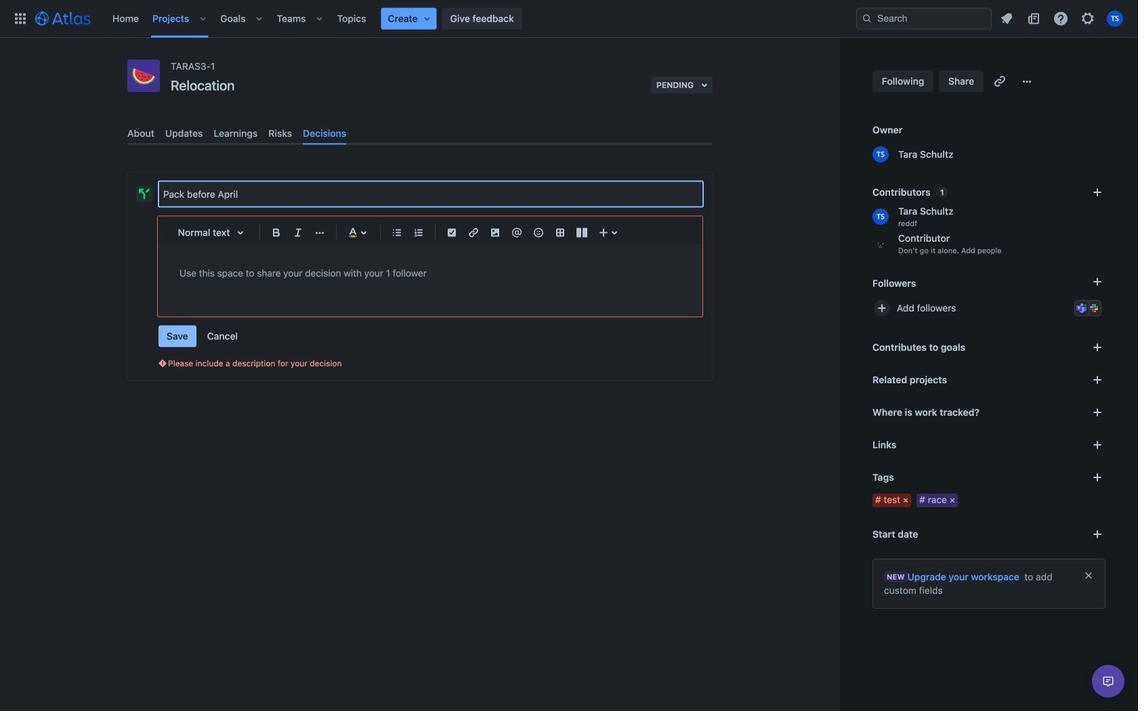 Task type: vqa. For each thing, say whether or not it's contained in the screenshot.
What's the summary of your decision? text box
yes



Task type: describe. For each thing, give the bounding box(es) containing it.
add work tracking links image
[[1090, 404, 1106, 421]]

numbered list ⌘⇧7 image
[[411, 225, 427, 241]]

decision icon image
[[139, 189, 150, 200]]

layouts image
[[574, 225, 590, 241]]

add link image
[[1090, 437, 1106, 453]]

Search field
[[856, 8, 992, 29]]

add image, video, or file image
[[487, 225, 503, 241]]

Main content area, start typing to enter text. text field
[[180, 265, 681, 282]]

help image
[[1053, 11, 1069, 27]]

emoji : image
[[531, 225, 547, 241]]

add a follower image
[[1090, 274, 1106, 290]]

set start date image
[[1090, 526, 1106, 543]]

more formatting image
[[312, 225, 328, 241]]

add follower image
[[874, 300, 890, 316]]

table ⇧⌥t image
[[552, 225, 568, 241]]

top element
[[8, 0, 856, 38]]

notifications image
[[999, 11, 1015, 27]]

list formating group
[[386, 222, 430, 244]]



Task type: locate. For each thing, give the bounding box(es) containing it.
0 horizontal spatial close tag image
[[901, 495, 911, 506]]

None search field
[[856, 8, 992, 29]]

bullet list ⌘⇧8 image
[[389, 225, 405, 241]]

text formatting group
[[266, 222, 331, 244]]

tab list
[[122, 122, 718, 145]]

1 horizontal spatial close tag image
[[947, 495, 958, 506]]

open intercom messenger image
[[1100, 673, 1117, 690]]

add team or contributors image
[[1090, 184, 1106, 201]]

close banner image
[[1083, 571, 1094, 581]]

search image
[[862, 13, 873, 24]]

mention @ image
[[509, 225, 525, 241]]

What's the summary of your decision? text field
[[159, 182, 703, 206]]

add tag image
[[1090, 470, 1106, 486]]

link ⌘k image
[[465, 225, 482, 241]]

slack logo showing nan channels are connected to this project image
[[1089, 303, 1100, 314]]

add goals image
[[1090, 339, 1106, 356]]

bold ⌘b image
[[268, 225, 285, 241]]

error image
[[157, 358, 168, 369]]

banner
[[0, 0, 1138, 38]]

group
[[159, 326, 246, 347]]

action item [] image
[[444, 225, 460, 241]]

msteams logo showing  channels are connected to this project image
[[1077, 303, 1087, 314]]

italic ⌘i image
[[290, 225, 306, 241]]

2 close tag image from the left
[[947, 495, 958, 506]]

account image
[[1107, 11, 1123, 27]]

settings image
[[1080, 11, 1096, 27]]

add related project image
[[1090, 372, 1106, 388]]

switch to... image
[[12, 11, 28, 27]]

1 close tag image from the left
[[901, 495, 911, 506]]

close tag image
[[901, 495, 911, 506], [947, 495, 958, 506]]



